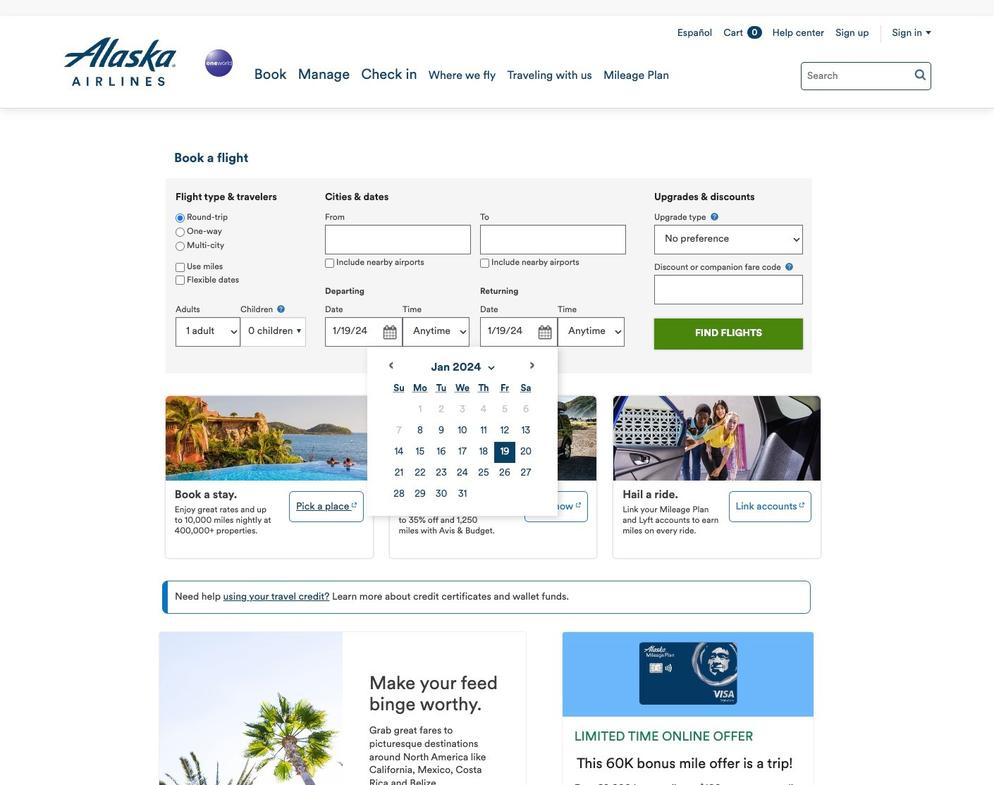 Task type: describe. For each thing, give the bounding box(es) containing it.
search button image
[[915, 68, 927, 80]]

rent now image
[[576, 498, 581, 510]]

oneworld logo image
[[202, 47, 235, 80]]

1 horizontal spatial group
[[325, 193, 636, 516]]

header nav bar navigation
[[0, 16, 995, 109]]

0 horizontal spatial group
[[166, 178, 315, 366]]

Search text field
[[801, 62, 932, 90]]

book a stay image
[[352, 498, 357, 510]]

open datepicker image
[[535, 323, 555, 343]]

photo of a hotel with a swimming pool and palm trees image
[[166, 397, 373, 481]]

open datepicker image
[[380, 323, 399, 343]]



Task type: locate. For each thing, give the bounding box(es) containing it.
cell
[[410, 400, 431, 421], [431, 400, 452, 421], [452, 400, 473, 421], [473, 400, 495, 421], [495, 400, 516, 421], [516, 400, 537, 421], [389, 421, 410, 442], [410, 421, 431, 442], [431, 421, 452, 442], [452, 421, 473, 442], [473, 421, 495, 442], [495, 421, 516, 442], [516, 421, 537, 442], [389, 442, 410, 463], [410, 442, 431, 463], [431, 442, 452, 463], [452, 442, 473, 463], [473, 442, 495, 463], [495, 442, 516, 463], [516, 442, 537, 463], [389, 463, 410, 485], [410, 463, 431, 485], [431, 463, 452, 485], [452, 463, 473, 485], [473, 463, 495, 485], [495, 463, 516, 485], [516, 463, 537, 485], [389, 485, 410, 506], [410, 485, 431, 506], [431, 485, 452, 506], [452, 485, 473, 506]]

4 row from the top
[[389, 463, 537, 485]]

None checkbox
[[325, 259, 334, 268], [176, 276, 185, 285], [325, 259, 334, 268], [176, 276, 185, 285]]

5 row from the top
[[389, 485, 537, 506]]

None submit
[[655, 319, 804, 350]]

book rides image
[[800, 498, 805, 510]]

option group
[[176, 212, 306, 254]]

1 row from the top
[[389, 400, 537, 421]]

grid
[[389, 379, 537, 506]]

photo of an suv driving towards a mountain image
[[390, 397, 597, 481]]

1   radio from the top
[[176, 213, 185, 223]]

  radio
[[176, 213, 185, 223], [176, 228, 185, 237]]

1 vertical spatial   radio
[[176, 228, 185, 237]]

  radio
[[176, 242, 185, 251]]

None text field
[[325, 317, 403, 347], [480, 317, 558, 347], [325, 317, 403, 347], [480, 317, 558, 347]]

None text field
[[325, 225, 471, 255], [480, 225, 626, 255], [655, 275, 804, 304], [325, 225, 471, 255], [480, 225, 626, 255], [655, 275, 804, 304]]

  checkbox
[[176, 263, 185, 272]]

some kids opening a door image
[[614, 397, 821, 481]]

2   radio from the top
[[176, 228, 185, 237]]

row
[[389, 400, 537, 421], [389, 421, 537, 442], [389, 442, 537, 463], [389, 463, 537, 485], [389, 485, 537, 506]]

group
[[166, 178, 315, 366], [325, 193, 636, 516], [655, 212, 804, 304]]

2 horizontal spatial group
[[655, 212, 804, 304]]

alaska airlines logo image
[[63, 37, 178, 87]]

3 row from the top
[[389, 442, 537, 463]]

0 vertical spatial   radio
[[176, 213, 185, 223]]

2 row from the top
[[389, 421, 537, 442]]

None checkbox
[[480, 259, 490, 268]]



Task type: vqa. For each thing, say whether or not it's contained in the screenshot.
Alaska Airlines logo
yes



